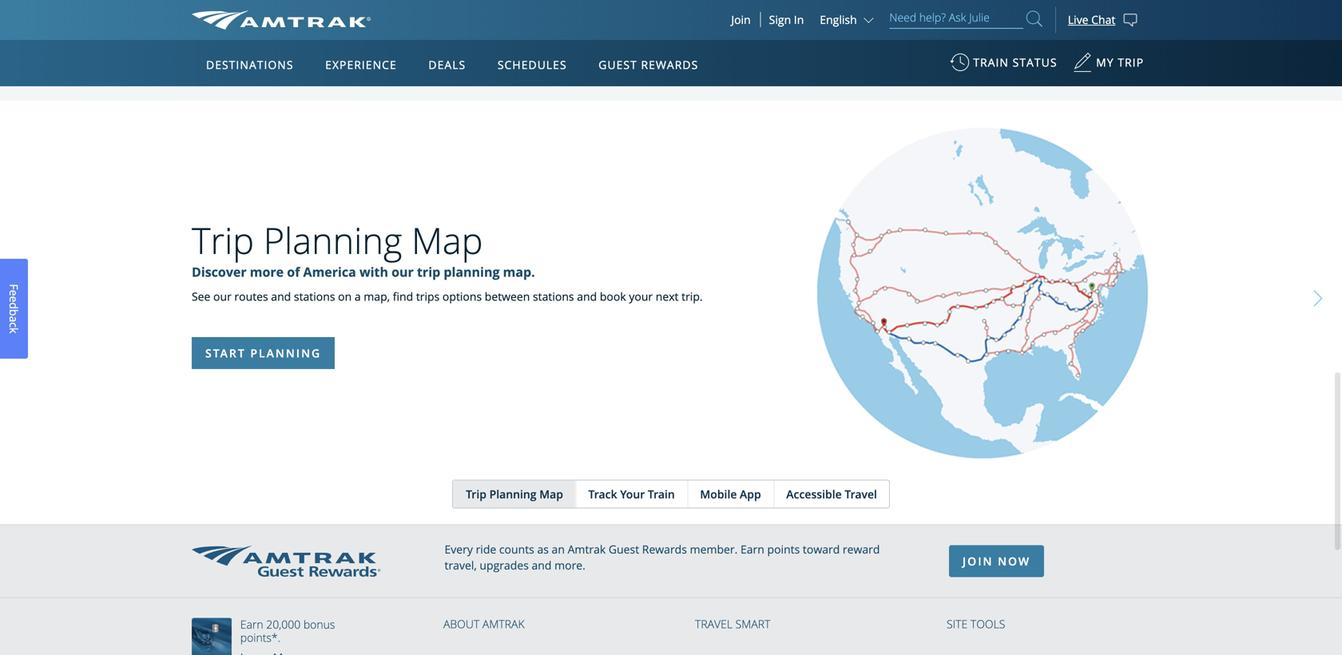 Task type: locate. For each thing, give the bounding box(es) containing it.
amtrak inside every ride counts as an amtrak guest rewards member. earn points toward reward travel, upgrades and more.
[[568, 542, 606, 557]]

map inside button
[[540, 487, 563, 502]]

f
[[6, 284, 22, 290]]

a
[[355, 289, 361, 304], [6, 316, 22, 322]]

sign in
[[769, 12, 804, 27]]

footer
[[0, 525, 1342, 655]]

2 stations from the left
[[533, 289, 574, 304]]

1 horizontal spatial stations
[[533, 289, 574, 304]]

track your train
[[589, 487, 675, 502]]

2 horizontal spatial and
[[577, 289, 597, 304]]

and left "book"
[[577, 289, 597, 304]]

0 horizontal spatial earn
[[240, 617, 263, 632]]

0 horizontal spatial stations
[[294, 289, 335, 304]]

0 vertical spatial our
[[392, 263, 414, 281]]

map,
[[364, 289, 390, 304]]

find
[[393, 289, 413, 304]]

start planning link
[[192, 337, 335, 369]]

e
[[6, 290, 22, 296], [6, 296, 22, 302]]

every ride counts as an amtrak guest rewards member. earn points toward reward travel, upgrades and more.
[[445, 542, 880, 573]]

1 horizontal spatial travel
[[845, 487, 877, 502]]

0 horizontal spatial planning
[[263, 216, 402, 264]]

1 vertical spatial guest
[[609, 542, 639, 557]]

1 vertical spatial travel
[[695, 617, 733, 632]]

join left now
[[963, 554, 994, 569]]

experience
[[325, 57, 397, 72]]

trip for trip planning map discover more of america with our trip planning map.
[[192, 216, 254, 264]]

planning for trip planning map discover more of america with our trip planning map.
[[263, 216, 402, 264]]

travel inside the accessible travel button
[[845, 487, 877, 502]]

earn 20,000 bonus points*.
[[240, 617, 335, 645]]

join inside join now link
[[963, 554, 994, 569]]

footer containing every ride counts as an amtrak guest rewards member. earn points toward reward travel, upgrades and more.
[[0, 525, 1342, 655]]

trip inside button
[[466, 487, 487, 502]]

trip inside trip planning map discover more of america with our trip planning map.
[[192, 216, 254, 264]]

1 horizontal spatial a
[[355, 289, 361, 304]]

stations
[[294, 289, 335, 304], [533, 289, 574, 304]]

earn left points
[[741, 542, 765, 557]]

amtrak
[[568, 542, 606, 557], [483, 617, 525, 632]]

search icon image
[[1027, 8, 1043, 30]]

join
[[731, 12, 751, 27], [963, 554, 994, 569]]

guest inside every ride counts as an amtrak guest rewards member. earn points toward reward travel, upgrades and more.
[[609, 542, 639, 557]]

banner containing join
[[0, 0, 1342, 369]]

our up find
[[392, 263, 414, 281]]

amtrak guest rewards image
[[192, 546, 381, 577]]

train status
[[973, 55, 1058, 70]]

1 vertical spatial rewards
[[642, 542, 687, 557]]

america
[[303, 263, 356, 281]]

1 vertical spatial a
[[6, 316, 22, 322]]

accessible
[[786, 487, 842, 502]]

0 horizontal spatial a
[[6, 316, 22, 322]]

1 horizontal spatial our
[[392, 263, 414, 281]]

map
[[412, 216, 483, 264], [540, 487, 563, 502]]

0 horizontal spatial map
[[412, 216, 483, 264]]

amtrak right about
[[483, 617, 525, 632]]

next
[[656, 289, 679, 304]]

my trip
[[1096, 55, 1144, 70]]

1 stations from the left
[[294, 289, 335, 304]]

trip up see on the left of the page
[[192, 216, 254, 264]]

planning inside trip planning map discover more of america with our trip planning map.
[[263, 216, 402, 264]]

in
[[794, 12, 804, 27]]

1 horizontal spatial map
[[540, 487, 563, 502]]

1 vertical spatial map
[[540, 487, 563, 502]]

amtrak up more.
[[568, 542, 606, 557]]

on
[[338, 289, 352, 304]]

1 horizontal spatial planning
[[489, 487, 537, 502]]

1 vertical spatial join
[[963, 554, 994, 569]]

and down of
[[271, 289, 291, 304]]

Please enter your search item search field
[[890, 8, 1023, 29]]

travel
[[845, 487, 877, 502], [695, 617, 733, 632]]

now
[[998, 554, 1031, 569]]

trip up ride
[[466, 487, 487, 502]]

0 vertical spatial planning
[[263, 216, 402, 264]]

a up k
[[6, 316, 22, 322]]

1 vertical spatial trip
[[466, 487, 487, 502]]

sign in button
[[769, 12, 804, 27]]

1 horizontal spatial join
[[963, 554, 994, 569]]

join for join
[[731, 12, 751, 27]]

site
[[947, 617, 968, 632]]

tools
[[971, 617, 1006, 632]]

0 vertical spatial rewards
[[641, 57, 699, 72]]

experience button
[[319, 42, 403, 87]]

an
[[552, 542, 565, 557]]

our
[[392, 263, 414, 281], [213, 289, 232, 304]]

travel right accessible
[[845, 487, 877, 502]]

1 horizontal spatial amtrak
[[568, 542, 606, 557]]

start
[[205, 346, 246, 361]]

train
[[648, 487, 675, 502]]

as
[[537, 542, 549, 557]]

1 vertical spatial planning
[[489, 487, 537, 502]]

reward
[[843, 542, 880, 557]]

0 vertical spatial join
[[731, 12, 751, 27]]

your
[[629, 289, 653, 304]]

0 vertical spatial guest
[[599, 57, 638, 72]]

and down as
[[532, 558, 552, 573]]

counts
[[499, 542, 534, 557]]

map up see our routes and stations on a map, find trips options between stations and book your next trip.
[[412, 216, 483, 264]]

0 horizontal spatial trip
[[192, 216, 254, 264]]

c
[[6, 322, 22, 328]]

destinations
[[206, 57, 294, 72]]

rewards
[[641, 57, 699, 72], [642, 542, 687, 557]]

planning up on
[[263, 216, 402, 264]]

0 horizontal spatial amtrak
[[483, 617, 525, 632]]

guest
[[599, 57, 638, 72], [609, 542, 639, 557]]

planning
[[263, 216, 402, 264], [489, 487, 537, 502]]

map for trip planning map
[[540, 487, 563, 502]]

my
[[1096, 55, 1114, 70]]

our right see on the left of the page
[[213, 289, 232, 304]]

site tools
[[947, 617, 1006, 632]]

status
[[1013, 55, 1058, 70]]

1 horizontal spatial and
[[532, 558, 552, 573]]

of
[[287, 263, 300, 281]]

planning inside button
[[489, 487, 537, 502]]

map left track
[[540, 487, 563, 502]]

earn
[[741, 542, 765, 557], [240, 617, 263, 632]]

0 vertical spatial travel
[[845, 487, 877, 502]]

application
[[251, 133, 635, 357]]

1 horizontal spatial earn
[[741, 542, 765, 557]]

1 vertical spatial our
[[213, 289, 232, 304]]

earn left 20,000
[[240, 617, 263, 632]]

with
[[360, 263, 388, 281]]

rewards inside every ride counts as an amtrak guest rewards member. earn points toward reward travel, upgrades and more.
[[642, 542, 687, 557]]

1 horizontal spatial trip
[[466, 487, 487, 502]]

0 vertical spatial map
[[412, 216, 483, 264]]

amtrak image
[[192, 10, 371, 30]]

live chat
[[1068, 12, 1116, 27]]

b
[[6, 309, 22, 316]]

e down f
[[6, 296, 22, 302]]

earn inside the earn 20,000 bonus points*.
[[240, 617, 263, 632]]

live chat button
[[1055, 0, 1151, 40]]

trip
[[192, 216, 254, 264], [466, 487, 487, 502]]

banner
[[0, 0, 1342, 369]]

a right on
[[355, 289, 361, 304]]

planning up counts
[[489, 487, 537, 502]]

and
[[271, 289, 291, 304], [577, 289, 597, 304], [532, 558, 552, 573]]

0 vertical spatial amtrak
[[568, 542, 606, 557]]

0 vertical spatial trip
[[192, 216, 254, 264]]

0 horizontal spatial join
[[731, 12, 751, 27]]

travel left the smart
[[695, 617, 733, 632]]

0 vertical spatial a
[[355, 289, 361, 304]]

guest rewards
[[599, 57, 699, 72]]

stations down america
[[294, 289, 335, 304]]

e up d
[[6, 290, 22, 296]]

0 vertical spatial earn
[[741, 542, 765, 557]]

destinations button
[[200, 42, 300, 87]]

20,000
[[266, 617, 301, 632]]

1 vertical spatial earn
[[240, 617, 263, 632]]

join left "sign"
[[731, 12, 751, 27]]

accessible travel
[[786, 487, 877, 502]]

our inside trip planning map discover more of america with our trip planning map.
[[392, 263, 414, 281]]

stations down map.
[[533, 289, 574, 304]]

map inside trip planning map discover more of america with our trip planning map.
[[412, 216, 483, 264]]



Task type: describe. For each thing, give the bounding box(es) containing it.
travel,
[[445, 558, 477, 573]]

join now
[[963, 554, 1031, 569]]

member.
[[690, 542, 738, 557]]

between
[[485, 289, 530, 304]]

trip planning map discover more of america with our trip planning map.
[[192, 216, 535, 281]]

chat
[[1092, 12, 1116, 27]]

more.
[[555, 558, 586, 573]]

f e e d b a c k button
[[0, 259, 28, 359]]

earn inside every ride counts as an amtrak guest rewards member. earn points toward reward travel, upgrades and more.
[[741, 542, 765, 557]]

deals button
[[422, 42, 472, 87]]

train status link
[[950, 47, 1058, 86]]

points
[[767, 542, 800, 557]]

trip
[[417, 263, 440, 281]]

book
[[600, 289, 626, 304]]

mobile
[[700, 487, 737, 502]]

smart
[[736, 617, 771, 632]]

amtrak guest rewards preferred mastercard image
[[192, 618, 240, 655]]

trip
[[1118, 55, 1144, 70]]

live
[[1068, 12, 1089, 27]]

routes
[[234, 289, 268, 304]]

upgrades
[[480, 558, 529, 573]]

planning
[[444, 263, 500, 281]]

start planning
[[205, 346, 321, 361]]

deals
[[429, 57, 466, 72]]

planning for trip planning map
[[489, 487, 537, 502]]

discover
[[192, 263, 247, 281]]

your
[[620, 487, 645, 502]]

points*.
[[240, 630, 280, 645]]

english
[[820, 12, 857, 27]]

my trip button
[[1073, 47, 1144, 86]]

a inside button
[[6, 316, 22, 322]]

train
[[973, 55, 1009, 70]]

f e e d b a c k
[[6, 284, 22, 334]]

map.
[[503, 263, 535, 281]]

see
[[192, 289, 210, 304]]

0 horizontal spatial travel
[[695, 617, 733, 632]]

map for trip planning map discover more of america with our trip planning map.
[[412, 216, 483, 264]]

k
[[6, 328, 22, 334]]

ride
[[476, 542, 496, 557]]

track
[[589, 487, 617, 502]]

1 e from the top
[[6, 290, 22, 296]]

1 vertical spatial amtrak
[[483, 617, 525, 632]]

about amtrak
[[443, 617, 525, 632]]

mobile app button
[[687, 481, 773, 508]]

bonus
[[303, 617, 335, 632]]

trip planning map button
[[453, 481, 575, 508]]

mobile app
[[700, 487, 761, 502]]

regions map image
[[251, 133, 635, 357]]

trip.
[[682, 289, 703, 304]]

guest inside popup button
[[599, 57, 638, 72]]

track your train button
[[576, 481, 687, 508]]

app
[[740, 487, 761, 502]]

join now link
[[949, 545, 1044, 577]]

schedules link
[[491, 40, 573, 86]]

0 horizontal spatial our
[[213, 289, 232, 304]]

guest rewards button
[[592, 42, 705, 87]]

2 e from the top
[[6, 296, 22, 302]]

trips
[[416, 289, 440, 304]]

0 horizontal spatial and
[[271, 289, 291, 304]]

more
[[250, 263, 284, 281]]

join button
[[722, 12, 761, 27]]

options
[[443, 289, 482, 304]]

sign
[[769, 12, 791, 27]]

join for join now
[[963, 554, 994, 569]]

travel smart
[[695, 617, 771, 632]]

about
[[443, 617, 480, 632]]

and inside every ride counts as an amtrak guest rewards member. earn points toward reward travel, upgrades and more.
[[532, 558, 552, 573]]

schedules
[[498, 57, 567, 72]]

rewards inside popup button
[[641, 57, 699, 72]]

every
[[445, 542, 473, 557]]

trip planning map
[[466, 487, 563, 502]]

trip for trip planning map
[[466, 487, 487, 502]]

see our routes and stations on a map, find trips options between stations and book your next trip.
[[192, 289, 703, 304]]

english button
[[820, 12, 878, 27]]

planning
[[250, 346, 321, 361]]

accessible travel button
[[774, 481, 889, 508]]

d
[[6, 302, 22, 309]]



Task type: vqa. For each thing, say whether or not it's contained in the screenshot.
seek
no



